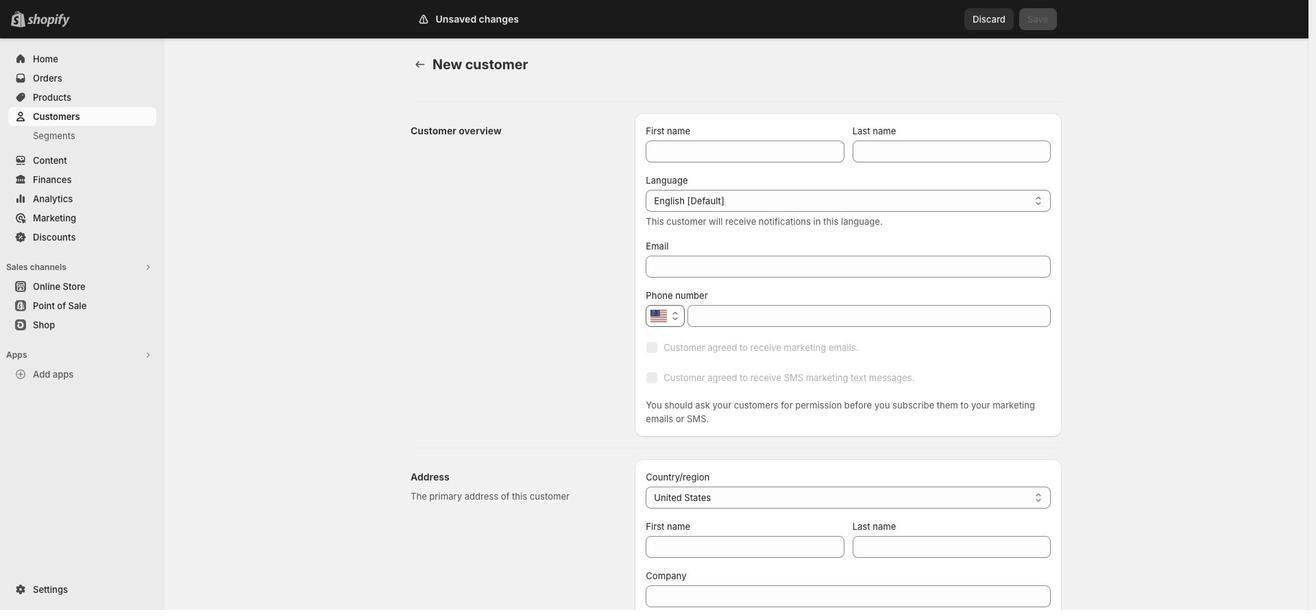 Task type: describe. For each thing, give the bounding box(es) containing it.
shopify image
[[30, 14, 73, 27]]



Task type: vqa. For each thing, say whether or not it's contained in the screenshot.
Simplified illustration of the Shopify admin with a 500. Image
no



Task type: locate. For each thing, give the bounding box(es) containing it.
None text field
[[646, 141, 844, 162], [853, 141, 1051, 162], [688, 305, 1051, 327], [646, 536, 844, 558], [853, 536, 1051, 558], [646, 141, 844, 162], [853, 141, 1051, 162], [688, 305, 1051, 327], [646, 536, 844, 558], [853, 536, 1051, 558]]

None email field
[[646, 256, 1051, 278]]

united states (+1) image
[[651, 310, 667, 322]]

None text field
[[646, 585, 1051, 607]]



